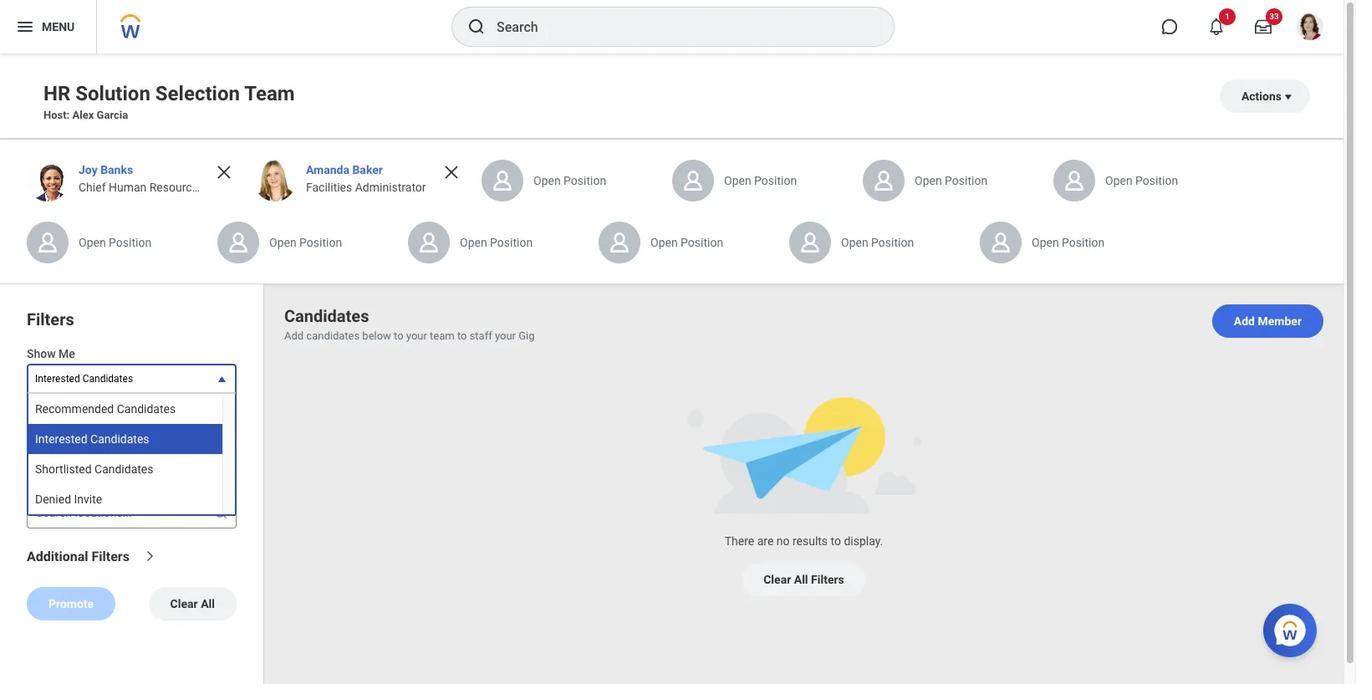 Task type: describe. For each thing, give the bounding box(es) containing it.
shortlisted
[[35, 463, 92, 476]]

search availabilities...
[[36, 438, 148, 452]]

interested for interested candidates dropdown button
[[35, 373, 80, 385]]

interested for interested candidates option
[[35, 432, 88, 446]]

staff
[[470, 330, 492, 342]]

search for search availabilities...
[[36, 438, 72, 452]]

chief
[[79, 180, 106, 194]]

member
[[1258, 314, 1302, 328]]

results
[[793, 534, 828, 548]]

recommended candidates option
[[28, 394, 222, 424]]

1 vertical spatial search image
[[212, 504, 229, 521]]

clear all button
[[149, 587, 237, 620]]

availabilities...
[[75, 438, 148, 452]]

candidates for interested candidates dropdown button
[[83, 373, 133, 385]]

add member button
[[1212, 304, 1324, 338]]

there are no results to display.
[[725, 534, 883, 548]]

filters inside the additional filters button
[[92, 549, 130, 565]]

inbox large image
[[1255, 18, 1272, 35]]

recommended candidates
[[35, 402, 176, 416]]

me
[[59, 347, 75, 360]]

facilities
[[306, 180, 352, 194]]

joy banks chief human resources officer
[[79, 163, 242, 194]]

solution
[[75, 82, 150, 105]]

1 horizontal spatial search image
[[467, 17, 487, 37]]

add inside candidates add candidates below to your team to staff your gig
[[284, 330, 304, 342]]

there
[[725, 534, 755, 548]]

1 your from the left
[[406, 330, 427, 342]]

human
[[109, 180, 147, 194]]

amanda baker facilities administrator
[[306, 163, 426, 194]]

notifications large image
[[1208, 18, 1225, 35]]

alex
[[72, 109, 94, 121]]

candidates for recommended candidates "option"
[[117, 402, 176, 416]]

x image for facilities administrator
[[442, 162, 462, 182]]

candidates add candidates below to your team to staff your gig
[[284, 306, 535, 342]]

gig
[[519, 330, 535, 342]]

add member
[[1234, 314, 1302, 328]]

search locations...
[[36, 506, 132, 519]]

shortlisted candidates
[[35, 463, 153, 476]]

list box containing recommended candidates
[[27, 393, 237, 516]]

administrator
[[355, 180, 426, 194]]

to for candidates
[[394, 330, 404, 342]]

interested candidates for interested candidates option
[[35, 432, 149, 446]]

team
[[244, 82, 295, 105]]

joy
[[79, 163, 98, 176]]

hr solution selection team host: alex garcia
[[43, 82, 295, 121]]

selection
[[155, 82, 240, 105]]

promote
[[49, 597, 94, 610]]

all for clear all
[[201, 597, 215, 610]]

are
[[757, 534, 774, 548]]

amanda baker button
[[306, 163, 383, 176]]

below
[[362, 330, 391, 342]]

show me
[[27, 347, 75, 360]]

show
[[27, 347, 56, 360]]



Task type: locate. For each thing, give the bounding box(es) containing it.
search image
[[467, 17, 487, 37], [212, 504, 229, 521]]

amanda
[[306, 163, 350, 176]]

1 horizontal spatial x image
[[442, 162, 462, 182]]

1 horizontal spatial filters
[[92, 549, 130, 565]]

to right results
[[831, 534, 841, 548]]

interested candidates inside option
[[35, 432, 149, 446]]

search down 'location'
[[36, 506, 72, 519]]

locations...
[[75, 506, 132, 519]]

0 vertical spatial interested candidates
[[35, 373, 133, 385]]

candidates down availabilities... on the left of page
[[95, 463, 153, 476]]

candidates up shortlisted candidates option
[[90, 432, 149, 446]]

add left member
[[1234, 314, 1255, 328]]

clear
[[764, 573, 791, 586], [170, 597, 198, 610]]

interested down show me
[[35, 373, 80, 385]]

2 vertical spatial filters
[[811, 573, 844, 586]]

2 x image from the left
[[442, 162, 462, 182]]

amanda baker facilities administrator image
[[254, 160, 296, 202]]

candidates up candidates at the left of the page
[[284, 306, 369, 326]]

garcia
[[97, 109, 128, 121]]

2 search from the top
[[36, 506, 72, 519]]

2 horizontal spatial filters
[[811, 573, 844, 586]]

add left candidates at the left of the page
[[284, 330, 304, 342]]

availability
[[27, 412, 84, 426]]

additional filters
[[27, 549, 133, 565]]

shortlisted candidates option
[[28, 454, 222, 484]]

0 horizontal spatial x image
[[214, 162, 234, 182]]

additional
[[27, 549, 88, 565]]

banks
[[100, 163, 133, 176]]

1 horizontal spatial clear
[[764, 573, 791, 586]]

x image for chief human resources officer
[[214, 162, 234, 182]]

officer
[[207, 180, 242, 194]]

interested candidates up shortlisted candidates
[[35, 432, 149, 446]]

filters left chevron right image
[[92, 549, 130, 565]]

search for search locations...
[[36, 506, 72, 519]]

denied invite option
[[28, 484, 222, 514]]

display.
[[844, 534, 883, 548]]

0 vertical spatial add
[[1234, 314, 1255, 328]]

denied
[[35, 493, 71, 506]]

interested inside dropdown button
[[35, 373, 80, 385]]

0 vertical spatial search image
[[467, 17, 487, 37]]

interested candidates
[[35, 373, 133, 385], [35, 432, 149, 446]]

to right below
[[394, 330, 404, 342]]

1 horizontal spatial add
[[1234, 314, 1255, 328]]

0 horizontal spatial clear
[[170, 597, 198, 610]]

interested candidates down me
[[35, 373, 133, 385]]

interested inside option
[[35, 432, 88, 446]]

2 interested from the top
[[35, 432, 88, 446]]

candidates down interested candidates dropdown button
[[117, 402, 176, 416]]

clear down no
[[764, 573, 791, 586]]

invite
[[74, 493, 102, 506]]

location
[[27, 480, 72, 493]]

filters inside clear all filters button
[[811, 573, 844, 586]]

interested candidates button
[[27, 364, 237, 393]]

1 vertical spatial filters
[[92, 549, 130, 565]]

all
[[794, 573, 808, 586], [201, 597, 215, 610]]

clear down the additional filters button
[[170, 597, 198, 610]]

list box
[[27, 393, 237, 516]]

filters
[[27, 309, 74, 330], [92, 549, 130, 565], [811, 573, 844, 586]]

all inside button
[[201, 597, 215, 610]]

1 x image from the left
[[214, 162, 234, 182]]

profile logan mcneil element
[[1287, 8, 1334, 45]]

candidates up recommended candidates on the left bottom of page
[[83, 373, 133, 385]]

candidates inside "option"
[[117, 402, 176, 416]]

candidates inside candidates add candidates below to your team to staff your gig
[[284, 306, 369, 326]]

candidates
[[284, 306, 369, 326], [83, 373, 133, 385], [117, 402, 176, 416], [90, 432, 149, 446], [95, 463, 153, 476]]

joy banks chief human resources officer image
[[27, 160, 69, 202]]

open position
[[534, 174, 606, 187], [724, 174, 797, 187], [915, 174, 988, 187], [1106, 174, 1178, 187], [79, 236, 151, 249], [269, 236, 342, 249], [460, 236, 533, 249], [651, 236, 724, 249], [841, 236, 914, 249], [1032, 236, 1105, 249]]

clear for clear all
[[170, 597, 198, 610]]

0 horizontal spatial all
[[201, 597, 215, 610]]

1 vertical spatial interested
[[35, 432, 88, 446]]

baker
[[352, 163, 383, 176]]

search
[[36, 438, 72, 452], [36, 506, 72, 519]]

0 vertical spatial search
[[36, 438, 72, 452]]

position
[[564, 174, 606, 187], [754, 174, 797, 187], [945, 174, 988, 187], [1136, 174, 1178, 187], [109, 236, 151, 249], [299, 236, 342, 249], [490, 236, 533, 249], [681, 236, 724, 249], [872, 236, 914, 249], [1062, 236, 1105, 249]]

1 vertical spatial interested candidates
[[35, 432, 149, 446]]

0 vertical spatial filters
[[27, 309, 74, 330]]

0 horizontal spatial to
[[394, 330, 404, 342]]

interested down availability
[[35, 432, 88, 446]]

search down availability
[[36, 438, 72, 452]]

interested candidates option
[[28, 424, 222, 454]]

interested candidates for interested candidates dropdown button
[[35, 373, 133, 385]]

clear all filters
[[764, 573, 844, 586]]

2 horizontal spatial to
[[831, 534, 841, 548]]

candidates
[[306, 330, 360, 342]]

your left gig
[[495, 330, 516, 342]]

your left the team on the left of page
[[406, 330, 427, 342]]

denied invite
[[35, 493, 102, 506]]

hr
[[43, 82, 70, 105]]

your
[[406, 330, 427, 342], [495, 330, 516, 342]]

joy banks button
[[79, 163, 133, 176]]

x image
[[214, 162, 234, 182], [442, 162, 462, 182]]

x image right resources
[[214, 162, 234, 182]]

additional filters button
[[27, 549, 237, 587]]

search image
[[212, 437, 229, 453]]

clear for clear all filters
[[764, 573, 791, 586]]

1 horizontal spatial all
[[794, 573, 808, 586]]

to left staff
[[457, 330, 467, 342]]

0 horizontal spatial search image
[[212, 504, 229, 521]]

team
[[430, 330, 455, 342]]

candidates for interested candidates option
[[90, 432, 149, 446]]

clear inside button
[[170, 597, 198, 610]]

1 vertical spatial all
[[201, 597, 215, 610]]

candidates inside dropdown button
[[83, 373, 133, 385]]

add inside button
[[1234, 314, 1255, 328]]

0 vertical spatial all
[[794, 573, 808, 586]]

host:
[[43, 109, 70, 121]]

clear all
[[170, 597, 215, 610]]

no
[[777, 534, 790, 548]]

1 interested from the top
[[35, 373, 80, 385]]

candidates for shortlisted candidates option
[[95, 463, 153, 476]]

open
[[534, 174, 561, 187], [724, 174, 752, 187], [915, 174, 942, 187], [1106, 174, 1133, 187], [79, 236, 106, 249], [269, 236, 297, 249], [460, 236, 487, 249], [651, 236, 678, 249], [841, 236, 869, 249], [1032, 236, 1059, 249]]

all for clear all filters
[[794, 573, 808, 586]]

1 vertical spatial search
[[36, 506, 72, 519]]

all inside button
[[794, 573, 808, 586]]

x image right administrator
[[442, 162, 462, 182]]

add
[[1234, 314, 1255, 328], [284, 330, 304, 342]]

interested candidates inside dropdown button
[[35, 373, 133, 385]]

0 horizontal spatial filters
[[27, 309, 74, 330]]

clear inside button
[[764, 573, 791, 586]]

0 vertical spatial interested
[[35, 373, 80, 385]]

to
[[394, 330, 404, 342], [457, 330, 467, 342], [831, 534, 841, 548]]

2 interested candidates from the top
[[35, 432, 149, 446]]

1 horizontal spatial to
[[457, 330, 467, 342]]

clear all filters button
[[742, 563, 866, 596]]

1 horizontal spatial your
[[495, 330, 516, 342]]

filters up show me
[[27, 309, 74, 330]]

2 your from the left
[[495, 330, 516, 342]]

recommended
[[35, 402, 114, 416]]

1 interested candidates from the top
[[35, 373, 133, 385]]

filters down results
[[811, 573, 844, 586]]

0 horizontal spatial add
[[284, 330, 304, 342]]

1 vertical spatial clear
[[170, 597, 198, 610]]

to for there
[[831, 534, 841, 548]]

0 horizontal spatial your
[[406, 330, 427, 342]]

promote button
[[27, 587, 116, 620]]

resources
[[149, 180, 204, 194]]

chevron right image
[[143, 549, 156, 563]]

1 vertical spatial add
[[284, 330, 304, 342]]

interested
[[35, 373, 80, 385], [35, 432, 88, 446]]

1 search from the top
[[36, 438, 72, 452]]

0 vertical spatial clear
[[764, 573, 791, 586]]



Task type: vqa. For each thing, say whether or not it's contained in the screenshot.
the Values
no



